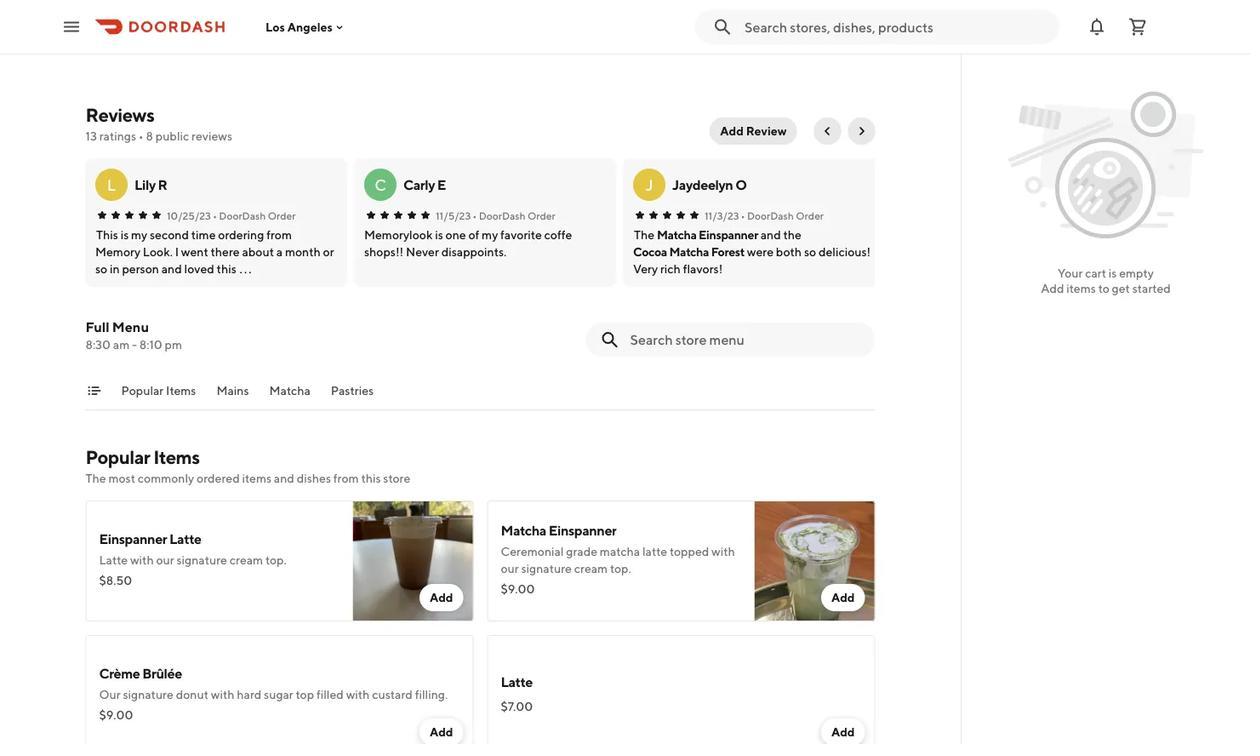 Task type: describe. For each thing, give the bounding box(es) containing it.
forest
[[712, 245, 745, 259]]

cream inside matcha einspanner ceremonial grade matcha latte topped with our signature cream top. $9.00
[[575, 562, 608, 576]]

crème
[[99, 665, 140, 682]]

popular items
[[121, 384, 196, 398]]

einspanner inside einspanner latte $8.50
[[89, 18, 157, 34]]

with inside matcha einspanner ceremonial grade matcha latte topped with our signature cream top. $9.00
[[712, 545, 736, 559]]

-
[[132, 338, 137, 352]]

matcha for matcha
[[269, 384, 311, 398]]

full menu 8:30 am - 8:10 pm
[[86, 319, 182, 352]]

get
[[1113, 281, 1131, 295]]

cocoa
[[634, 245, 668, 259]]

Item Search search field
[[631, 330, 862, 349]]

8:30
[[86, 338, 111, 352]]

einspanner inside the einspanner latte latte with our signature cream top. $8.50
[[99, 531, 167, 547]]

latte inside einspanner latte $8.50
[[159, 18, 191, 34]]

reviews
[[86, 104, 154, 126]]

carly
[[404, 177, 436, 193]]

doordash for c
[[480, 209, 526, 221]]

notification bell image
[[1087, 17, 1108, 37]]

8
[[146, 129, 153, 143]]

popular for popular items the most commonly ordered items and dishes from this store
[[86, 446, 150, 468]]

donut
[[176, 688, 209, 702]]

is
[[1109, 266, 1117, 280]]

next image
[[855, 124, 869, 138]]

Store search: begin typing to search for stores available on DoorDash text field
[[745, 17, 1050, 36]]

$9.00 inside matcha einspanner ceremonial grade matcha latte topped with our signature cream top. $9.00
[[501, 582, 535, 596]]

einspanner latte image
[[353, 501, 474, 622]]

dishes
[[297, 471, 331, 485]]

los angeles
[[266, 20, 333, 34]]

with inside the einspanner latte latte with our signature cream top. $8.50
[[130, 553, 154, 567]]

this
[[361, 471, 381, 485]]

sugar
[[264, 688, 294, 702]]

j
[[646, 175, 654, 194]]

lily r
[[135, 177, 168, 193]]

from
[[334, 471, 359, 485]]

cocoa matcha forest button
[[634, 244, 745, 261]]

los
[[266, 20, 285, 34]]

los angeles button
[[266, 20, 346, 34]]

$8.50 button
[[355, 0, 489, 66]]

custard
[[372, 688, 413, 702]]

pastries button
[[331, 382, 374, 410]]

cream inside the einspanner latte latte with our signature cream top. $8.50
[[230, 553, 263, 567]]

top. inside matcha einspanner ceremonial grade matcha latte topped with our signature cream top. $9.00
[[610, 562, 632, 576]]

13
[[86, 129, 97, 143]]

$9.00 inside crème brûlée our signature donut with hard sugar top filled with custard filling. $9.00 add
[[99, 708, 133, 722]]

items inside "your cart is empty add items to get started"
[[1067, 281, 1097, 295]]

r
[[158, 177, 168, 193]]

items for popular items the most commonly ordered items and dishes from this store
[[153, 446, 200, 468]]

11/3/23
[[705, 209, 740, 221]]

grade
[[566, 545, 598, 559]]

add review
[[721, 124, 787, 138]]

brûlée
[[142, 665, 182, 682]]

topped
[[670, 545, 710, 559]]

to
[[1099, 281, 1110, 295]]

matcha for matcha einspanner ceremonial grade matcha latte topped with our signature cream top. $9.00
[[501, 522, 547, 539]]

reviews 13 ratings • 8 public reviews
[[86, 104, 232, 143]]

matcha button
[[269, 382, 311, 410]]

reviews
[[192, 129, 232, 143]]

$8.50 inside button
[[358, 40, 391, 54]]

crème brûlée our signature donut with hard sugar top filled with custard filling. $9.00 add
[[99, 665, 453, 739]]

• for c
[[473, 209, 477, 221]]

• doordash order for j
[[742, 209, 825, 221]]

popular items the most commonly ordered items and dishes from this store
[[86, 446, 411, 485]]

doordash for j
[[748, 209, 795, 221]]

public
[[156, 129, 189, 143]]

einspanner for matcha einspanner $9.00
[[271, 18, 339, 34]]

popular for popular items
[[121, 384, 164, 398]]

einspanner for matcha einspanner cocoa matcha forest
[[700, 228, 759, 242]]

einspanner latte latte with our signature cream top. $8.50
[[99, 531, 287, 588]]

empty
[[1120, 266, 1155, 280]]

your cart is empty add items to get started
[[1042, 266, 1171, 295]]

items inside popular items the most commonly ordered items and dishes from this store
[[242, 471, 272, 485]]

our inside the einspanner latte latte with our signature cream top. $8.50
[[156, 553, 174, 567]]

e
[[438, 177, 447, 193]]

signature inside crème brûlée our signature donut with hard sugar top filled with custard filling. $9.00 add
[[123, 688, 174, 702]]

order for j
[[797, 209, 825, 221]]

8:10
[[140, 338, 162, 352]]

c
[[375, 175, 387, 194]]

previous image
[[821, 124, 835, 138]]

show menu categories image
[[87, 384, 101, 398]]

popular items button
[[121, 382, 196, 410]]

latte
[[643, 545, 668, 559]]

commonly
[[138, 471, 194, 485]]

most
[[108, 471, 135, 485]]

add inside button
[[721, 124, 744, 138]]

matcha einspanner $9.00
[[224, 18, 339, 54]]

• doordash order for l
[[213, 209, 296, 221]]



Task type: locate. For each thing, give the bounding box(es) containing it.
add inside "your cart is empty add items to get started"
[[1042, 281, 1065, 295]]

order for c
[[528, 209, 556, 221]]

signature down brûlée
[[123, 688, 174, 702]]

2 order from the left
[[528, 209, 556, 221]]

• doordash order
[[213, 209, 296, 221], [473, 209, 556, 221], [742, 209, 825, 221]]

• right 11/3/23
[[742, 209, 746, 221]]

open menu image
[[61, 17, 82, 37]]

items left and
[[242, 471, 272, 485]]

signature down ordered
[[177, 553, 227, 567]]

2 doordash from the left
[[480, 209, 526, 221]]

items up commonly
[[153, 446, 200, 468]]

top. down and
[[266, 553, 287, 567]]

angeles
[[288, 20, 333, 34]]

• right 11/5/23
[[473, 209, 477, 221]]

pm
[[165, 338, 182, 352]]

1 vertical spatial items
[[242, 471, 272, 485]]

einspanner for matcha einspanner ceremonial grade matcha latte topped with our signature cream top. $9.00
[[549, 522, 617, 539]]

order
[[268, 209, 296, 221], [528, 209, 556, 221], [797, 209, 825, 221]]

11/5/23
[[436, 209, 471, 221]]

3 order from the left
[[797, 209, 825, 221]]

1 horizontal spatial signature
[[177, 553, 227, 567]]

signature down ceremonial
[[522, 562, 572, 576]]

•
[[139, 129, 144, 143], [213, 209, 218, 221], [473, 209, 477, 221], [742, 209, 746, 221]]

lily
[[135, 177, 156, 193]]

store
[[383, 471, 411, 485]]

cream
[[230, 553, 263, 567], [575, 562, 608, 576]]

our down commonly
[[156, 553, 174, 567]]

matcha einspanner cocoa matcha forest
[[634, 228, 759, 259]]

3 doordash from the left
[[748, 209, 795, 221]]

1 horizontal spatial order
[[528, 209, 556, 221]]

• doordash order down o
[[742, 209, 825, 221]]

0 horizontal spatial • doordash order
[[213, 209, 296, 221]]

popular up most
[[86, 446, 150, 468]]

ratings
[[99, 129, 136, 143]]

1 horizontal spatial • doordash order
[[473, 209, 556, 221]]

0 horizontal spatial cream
[[230, 553, 263, 567]]

1 horizontal spatial items
[[1067, 281, 1097, 295]]

$9.00
[[224, 40, 257, 54], [501, 582, 535, 596], [99, 708, 133, 722]]

ceremonial
[[501, 545, 564, 559]]

matcha inside matcha einspanner ceremonial grade matcha latte topped with our signature cream top. $9.00
[[501, 522, 547, 539]]

am
[[113, 338, 130, 352]]

0 horizontal spatial signature
[[123, 688, 174, 702]]

matcha einspanner button
[[658, 226, 759, 244]]

items inside popular items the most commonly ordered items and dishes from this store
[[153, 446, 200, 468]]

started
[[1133, 281, 1171, 295]]

matcha up ceremonial
[[501, 522, 547, 539]]

1 • doordash order from the left
[[213, 209, 296, 221]]

matcha
[[224, 18, 269, 34], [658, 228, 697, 242], [670, 245, 710, 259], [269, 384, 311, 398], [501, 522, 547, 539]]

$7.00
[[501, 699, 533, 714]]

• inside reviews 13 ratings • 8 public reviews
[[139, 129, 144, 143]]

$9.00 inside matcha einspanner $9.00
[[224, 40, 257, 54]]

2 horizontal spatial doordash
[[748, 209, 795, 221]]

1 vertical spatial items
[[153, 446, 200, 468]]

o
[[736, 177, 748, 193]]

2 vertical spatial $9.00
[[99, 708, 133, 722]]

carly e
[[404, 177, 447, 193]]

1 horizontal spatial top.
[[610, 562, 632, 576]]

filled
[[317, 688, 344, 702]]

popular inside popular items the most commonly ordered items and dishes from this store
[[86, 446, 150, 468]]

popular inside 'button'
[[121, 384, 164, 398]]

our
[[99, 688, 121, 702]]

1 vertical spatial popular
[[86, 446, 150, 468]]

signature
[[177, 553, 227, 567], [522, 562, 572, 576], [123, 688, 174, 702]]

• doordash order for c
[[473, 209, 556, 221]]

0 horizontal spatial doordash
[[220, 209, 266, 221]]

0 horizontal spatial top.
[[266, 553, 287, 567]]

l
[[108, 175, 116, 194]]

0 vertical spatial items
[[1067, 281, 1097, 295]]

full
[[86, 319, 109, 335]]

signature inside the einspanner latte latte with our signature cream top. $8.50
[[177, 553, 227, 567]]

items for popular items
[[166, 384, 196, 398]]

einspanner inside matcha einspanner cocoa matcha forest
[[700, 228, 759, 242]]

0 items, open order cart image
[[1128, 17, 1149, 37]]

top. down matcha
[[610, 562, 632, 576]]

mains
[[217, 384, 249, 398]]

1 vertical spatial $9.00
[[501, 582, 535, 596]]

matcha up cocoa matcha forest button
[[658, 228, 697, 242]]

filling.
[[415, 688, 448, 702]]

0 horizontal spatial $9.00
[[99, 708, 133, 722]]

1 horizontal spatial doordash
[[480, 209, 526, 221]]

2 horizontal spatial $9.00
[[501, 582, 535, 596]]

our down ceremonial
[[501, 562, 519, 576]]

matcha right mains
[[269, 384, 311, 398]]

with right filled
[[346, 688, 370, 702]]

our inside matcha einspanner ceremonial grade matcha latte topped with our signature cream top. $9.00
[[501, 562, 519, 576]]

with right topped
[[712, 545, 736, 559]]

• doordash order right 10/25/23
[[213, 209, 296, 221]]

ordered
[[197, 471, 240, 485]]

order for l
[[268, 209, 296, 221]]

and
[[274, 471, 294, 485]]

0 horizontal spatial order
[[268, 209, 296, 221]]

hard
[[237, 688, 262, 702]]

matcha for matcha einspanner $9.00
[[224, 18, 269, 34]]

doordash for l
[[220, 209, 266, 221]]

matcha einspanner image
[[755, 501, 876, 622]]

doordash right 10/25/23
[[220, 209, 266, 221]]

einspanner
[[89, 18, 157, 34], [271, 18, 339, 34], [700, 228, 759, 242], [549, 522, 617, 539], [99, 531, 167, 547]]

matcha
[[600, 545, 640, 559]]

doordash
[[220, 209, 266, 221], [480, 209, 526, 221], [748, 209, 795, 221]]

with left hard
[[211, 688, 235, 702]]

mains button
[[217, 382, 249, 410]]

2 • doordash order from the left
[[473, 209, 556, 221]]

matcha for matcha einspanner cocoa matcha forest
[[658, 228, 697, 242]]

1 horizontal spatial our
[[501, 562, 519, 576]]

add
[[721, 124, 744, 138], [1042, 281, 1065, 295], [430, 590, 453, 605], [832, 590, 855, 605], [430, 725, 453, 739], [832, 725, 855, 739]]

the
[[86, 471, 106, 485]]

2 horizontal spatial order
[[797, 209, 825, 221]]

2 horizontal spatial • doordash order
[[742, 209, 825, 221]]

signature inside matcha einspanner ceremonial grade matcha latte topped with our signature cream top. $9.00
[[522, 562, 572, 576]]

• left "8"
[[139, 129, 144, 143]]

with
[[712, 545, 736, 559], [130, 553, 154, 567], [211, 688, 235, 702], [346, 688, 370, 702]]

pastries
[[331, 384, 374, 398]]

0 vertical spatial items
[[166, 384, 196, 398]]

items
[[1067, 281, 1097, 295], [242, 471, 272, 485]]

0 vertical spatial popular
[[121, 384, 164, 398]]

10/25/23
[[167, 209, 212, 221]]

1 doordash from the left
[[220, 209, 266, 221]]

$8.50 inside einspanner latte $8.50
[[89, 40, 122, 54]]

matcha down "matcha einspanner" button
[[670, 245, 710, 259]]

add review button
[[710, 118, 797, 145]]

top. inside the einspanner latte latte with our signature cream top. $8.50
[[266, 553, 287, 567]]

review
[[746, 124, 787, 138]]

1 horizontal spatial cream
[[575, 562, 608, 576]]

1 order from the left
[[268, 209, 296, 221]]

einspanner inside matcha einspanner ceremonial grade matcha latte topped with our signature cream top. $9.00
[[549, 522, 617, 539]]

top
[[296, 688, 314, 702]]

with down most
[[130, 553, 154, 567]]

items inside 'button'
[[166, 384, 196, 398]]

our
[[156, 553, 174, 567], [501, 562, 519, 576]]

2 horizontal spatial signature
[[522, 562, 572, 576]]

1 horizontal spatial $9.00
[[224, 40, 257, 54]]

einspanner latte $8.50
[[89, 18, 191, 54]]

matcha einspanner ceremonial grade matcha latte topped with our signature cream top. $9.00
[[501, 522, 736, 596]]

top.
[[266, 553, 287, 567], [610, 562, 632, 576]]

3 • doordash order from the left
[[742, 209, 825, 221]]

jaydeelyn o
[[673, 177, 748, 193]]

0 horizontal spatial items
[[242, 471, 272, 485]]

popular down -
[[121, 384, 164, 398]]

matcha inside matcha einspanner $9.00
[[224, 18, 269, 34]]

cart
[[1086, 266, 1107, 280]]

einspanner inside matcha einspanner $9.00
[[271, 18, 339, 34]]

0 horizontal spatial our
[[156, 553, 174, 567]]

menu
[[112, 319, 149, 335]]

doordash right 11/3/23
[[748, 209, 795, 221]]

add inside crème brûlée our signature donut with hard sugar top filled with custard filling. $9.00 add
[[430, 725, 453, 739]]

• right 10/25/23
[[213, 209, 218, 221]]

your
[[1058, 266, 1083, 280]]

popular
[[121, 384, 164, 398], [86, 446, 150, 468]]

$8.50 inside the einspanner latte latte with our signature cream top. $8.50
[[99, 573, 132, 588]]

items down your
[[1067, 281, 1097, 295]]

reviews link
[[86, 104, 154, 126]]

items down pm
[[166, 384, 196, 398]]

doordash right 11/5/23
[[480, 209, 526, 221]]

• for j
[[742, 209, 746, 221]]

0 vertical spatial $9.00
[[224, 40, 257, 54]]

jaydeelyn
[[673, 177, 734, 193]]

• doordash order right 11/5/23
[[473, 209, 556, 221]]

• for l
[[213, 209, 218, 221]]

matcha left the angeles
[[224, 18, 269, 34]]

add button
[[420, 584, 464, 611], [822, 584, 866, 611], [420, 719, 464, 744], [822, 719, 866, 744]]



Task type: vqa. For each thing, say whether or not it's contained in the screenshot.
Add Review button
yes



